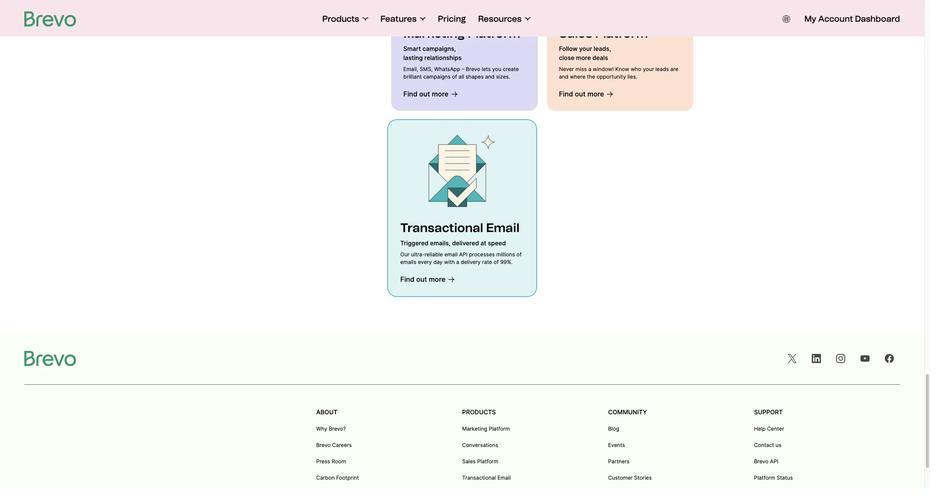 Task type: vqa. For each thing, say whether or not it's contained in the screenshot.
you
yes



Task type: locate. For each thing, give the bounding box(es) containing it.
us
[[776, 442, 782, 449]]

are
[[671, 66, 679, 72]]

find down the 'brilliant'
[[404, 90, 418, 98]]

of right rate
[[494, 259, 499, 266]]

1 horizontal spatial and
[[559, 73, 569, 80]]

sms,
[[420, 66, 433, 72]]

never miss a window! know who your leads are and where the opportunity lies.
[[559, 66, 679, 80]]

press room
[[316, 459, 346, 465]]

email up the speed
[[486, 221, 520, 235]]

marketing platform
[[404, 26, 521, 41], [463, 426, 510, 433]]

sales
[[559, 26, 593, 41], [463, 459, 476, 465]]

0 vertical spatial brevo image
[[24, 11, 76, 27]]

0 vertical spatial home hero image image
[[427, 0, 503, 14]]

0 horizontal spatial your
[[580, 45, 593, 52]]

marketing platform link
[[463, 426, 510, 433]]

contact us
[[755, 442, 782, 449]]

brevo?
[[329, 426, 346, 433]]

dashboard
[[856, 14, 901, 24]]

more down the in the right top of the page
[[588, 90, 605, 98]]

–
[[462, 66, 465, 72]]

1 vertical spatial brevo image
[[24, 351, 76, 367]]

api
[[459, 251, 468, 258], [771, 459, 779, 465]]

home hero image image
[[427, 0, 503, 14], [425, 132, 501, 208]]

0 vertical spatial your
[[580, 45, 593, 52]]

follow
[[559, 45, 578, 52]]

email,
[[404, 66, 419, 72]]

0 vertical spatial a
[[589, 66, 592, 72]]

email down sales platform link
[[498, 475, 511, 482]]

speed
[[488, 240, 506, 247]]

youtube image
[[861, 355, 870, 364]]

sales down conversations link
[[463, 459, 476, 465]]

2 horizontal spatial brevo
[[755, 459, 769, 465]]

0 vertical spatial sales platform
[[559, 26, 649, 41]]

1 vertical spatial your
[[643, 66, 655, 72]]

find out more for sales
[[559, 90, 605, 98]]

1 horizontal spatial your
[[643, 66, 655, 72]]

my account dashboard link
[[805, 14, 901, 24]]

sales platform up leads, on the top of the page
[[559, 26, 649, 41]]

find out more down the where
[[559, 90, 605, 98]]

more
[[577, 54, 591, 62], [432, 90, 449, 98], [588, 90, 605, 98], [429, 276, 446, 284]]

carbon footprint
[[316, 475, 359, 482]]

marketing platform up conversations
[[463, 426, 510, 433]]

a right with
[[457, 259, 460, 266]]

of
[[452, 73, 457, 80], [517, 251, 522, 258], [494, 259, 499, 266]]

1 and from the left
[[486, 73, 495, 80]]

home hero image image for transactional
[[425, 132, 501, 208]]

brevo api
[[755, 459, 779, 465]]

find for transactional email
[[401, 276, 415, 284]]

0 horizontal spatial brevo
[[316, 442, 331, 449]]

marketing platform down "pricing" "link"
[[404, 26, 521, 41]]

transactional email down sales platform link
[[463, 475, 511, 482]]

platform inside "link"
[[489, 426, 510, 433]]

platform status link
[[755, 475, 794, 482]]

conversations
[[463, 442, 499, 449]]

find out more for marketing
[[404, 90, 449, 98]]

out for transactional
[[417, 276, 427, 284]]

brevo up press
[[316, 442, 331, 449]]

platform down brevo api link
[[755, 475, 776, 482]]

emails
[[401, 259, 417, 266]]

find
[[404, 90, 418, 98], [559, 90, 574, 98], [401, 276, 415, 284]]

why brevo?
[[316, 426, 346, 433]]

more up miss
[[577, 54, 591, 62]]

1 vertical spatial home hero image image
[[425, 132, 501, 208]]

0 vertical spatial transactional email
[[401, 221, 520, 235]]

our ultra-reliable email api processes millions of emails every day with a delivery rate of 99%.
[[401, 251, 522, 266]]

1 vertical spatial of
[[517, 251, 522, 258]]

at
[[481, 240, 487, 247]]

brevo inside email, sms, whatsapp – brevo lets you create brilliant campaigns of all shapes and sizes.
[[466, 66, 481, 72]]

where
[[570, 73, 586, 80]]

email, sms, whatsapp – brevo lets you create brilliant campaigns of all shapes and sizes.
[[404, 66, 519, 80]]

more down day
[[429, 276, 446, 284]]

delivery
[[461, 259, 481, 266]]

brevo up shapes
[[466, 66, 481, 72]]

2 brevo image from the top
[[24, 351, 76, 367]]

triggered
[[401, 240, 429, 247]]

help center
[[755, 426, 785, 433]]

products
[[463, 409, 496, 417]]

community
[[609, 409, 648, 417]]

with
[[444, 259, 455, 266]]

sales platform link
[[463, 458, 499, 466]]

1 vertical spatial brevo
[[316, 442, 331, 449]]

transactional
[[401, 221, 484, 235], [463, 475, 496, 482]]

0 horizontal spatial api
[[459, 251, 468, 258]]

contact
[[755, 442, 775, 449]]

transactional email up delivered
[[401, 221, 520, 235]]

transactional email
[[401, 221, 520, 235], [463, 475, 511, 482]]

sales up follow
[[559, 26, 593, 41]]

0 horizontal spatial a
[[457, 259, 460, 266]]

features link
[[381, 14, 426, 24]]

brevo image
[[24, 11, 76, 27], [24, 351, 76, 367]]

know
[[616, 66, 630, 72]]

platform
[[468, 26, 521, 41], [596, 26, 649, 41], [489, 426, 510, 433], [478, 459, 499, 465], [755, 475, 776, 482]]

find down the where
[[559, 90, 574, 98]]

all
[[459, 73, 465, 80]]

1 vertical spatial marketing
[[463, 426, 488, 433]]

1 horizontal spatial api
[[771, 459, 779, 465]]

out for marketing
[[420, 90, 430, 98]]

sizes.
[[496, 73, 511, 80]]

transactional up emails,
[[401, 221, 484, 235]]

2 vertical spatial brevo
[[755, 459, 769, 465]]

0 horizontal spatial of
[[452, 73, 457, 80]]

0 vertical spatial brevo
[[466, 66, 481, 72]]

1 vertical spatial transactional email
[[463, 475, 511, 482]]

your right the who
[[643, 66, 655, 72]]

center
[[768, 426, 785, 433]]

email
[[486, 221, 520, 235], [498, 475, 511, 482]]

window!
[[593, 66, 614, 72]]

transactional down sales platform link
[[463, 475, 496, 482]]

marketing down products
[[463, 426, 488, 433]]

marketing up campaigns,
[[404, 26, 465, 41]]

platform up the transactional email link on the bottom of the page
[[478, 459, 499, 465]]

out down the 'brilliant'
[[420, 90, 430, 98]]

your left leads, on the top of the page
[[580, 45, 593, 52]]

and down lets
[[486, 73, 495, 80]]

brevo careers
[[316, 442, 352, 449]]

platform up conversations
[[489, 426, 510, 433]]

0 horizontal spatial and
[[486, 73, 495, 80]]

1 vertical spatial marketing platform
[[463, 426, 510, 433]]

1 horizontal spatial a
[[589, 66, 592, 72]]

0 vertical spatial marketing
[[404, 26, 465, 41]]

0 vertical spatial of
[[452, 73, 457, 80]]

0 horizontal spatial sales
[[463, 459, 476, 465]]

a up the in the right top of the page
[[589, 66, 592, 72]]

1 vertical spatial transactional
[[463, 475, 496, 482]]

1 horizontal spatial brevo
[[466, 66, 481, 72]]

and down never
[[559, 73, 569, 80]]

press room link
[[316, 458, 346, 466]]

0 horizontal spatial sales platform
[[463, 459, 499, 465]]

your
[[580, 45, 593, 52], [643, 66, 655, 72]]

stories
[[635, 475, 652, 482]]

and
[[486, 73, 495, 80], [559, 73, 569, 80]]

api up platform status
[[771, 459, 779, 465]]

out for sales
[[575, 90, 586, 98]]

out down the where
[[575, 90, 586, 98]]

sales platform down conversations link
[[463, 459, 499, 465]]

1 horizontal spatial of
[[494, 259, 499, 266]]

1 vertical spatial sales
[[463, 459, 476, 465]]

of left all
[[452, 73, 457, 80]]

sales platform
[[559, 26, 649, 41], [463, 459, 499, 465]]

smart campaigns, lasting relationships
[[404, 45, 462, 62]]

1 vertical spatial sales platform
[[463, 459, 499, 465]]

find out more down campaigns
[[404, 90, 449, 98]]

2 and from the left
[[559, 73, 569, 80]]

about
[[316, 409, 338, 417]]

account
[[819, 14, 854, 24]]

of right millions
[[517, 251, 522, 258]]

platform up leads, on the top of the page
[[596, 26, 649, 41]]

out down every
[[417, 276, 427, 284]]

pricing
[[438, 14, 466, 24]]

1 vertical spatial a
[[457, 259, 460, 266]]

0 vertical spatial api
[[459, 251, 468, 258]]

partners link
[[609, 458, 630, 466]]

brevo down contact
[[755, 459, 769, 465]]

find out more down every
[[401, 276, 446, 284]]

0 vertical spatial email
[[486, 221, 520, 235]]

more for marketing platform
[[432, 90, 449, 98]]

who
[[631, 66, 642, 72]]

facebook image
[[886, 355, 895, 364]]

help
[[755, 426, 766, 433]]

brevo for brevo careers
[[316, 442, 331, 449]]

sales inside sales platform link
[[463, 459, 476, 465]]

customer stories
[[609, 475, 652, 482]]

find out more
[[404, 90, 449, 98], [559, 90, 605, 98], [401, 276, 446, 284]]

2 vertical spatial of
[[494, 259, 499, 266]]

more down campaigns
[[432, 90, 449, 98]]

0 vertical spatial sales
[[559, 26, 593, 41]]

find down emails
[[401, 276, 415, 284]]

api up the "delivery"
[[459, 251, 468, 258]]



Task type: describe. For each thing, give the bounding box(es) containing it.
smart
[[404, 45, 421, 52]]

follow your leads, close more deals
[[559, 45, 612, 62]]

find for marketing platform
[[404, 90, 418, 98]]

status
[[777, 475, 794, 482]]

brevo for brevo api
[[755, 459, 769, 465]]

of inside email, sms, whatsapp – brevo lets you create brilliant campaigns of all shapes and sizes.
[[452, 73, 457, 80]]

1 horizontal spatial sales
[[559, 26, 593, 41]]

campaigns
[[424, 73, 451, 80]]

find out more for transactional
[[401, 276, 446, 284]]

1 brevo image from the top
[[24, 11, 76, 27]]

linkedin image
[[813, 355, 822, 364]]

events link
[[609, 442, 626, 450]]

lasting
[[404, 54, 423, 62]]

home hero image image for marketing
[[427, 0, 503, 14]]

miss
[[576, 66, 587, 72]]

more for transactional email
[[429, 276, 446, 284]]

button image
[[783, 15, 791, 23]]

day
[[434, 259, 443, 266]]

the
[[587, 73, 596, 80]]

create
[[503, 66, 519, 72]]

leads
[[656, 66, 669, 72]]

support
[[755, 409, 783, 417]]

0 vertical spatial marketing platform
[[404, 26, 521, 41]]

close
[[559, 54, 575, 62]]

rate
[[483, 259, 493, 266]]

relationships
[[425, 54, 462, 62]]

1 horizontal spatial sales platform
[[559, 26, 649, 41]]

footprint
[[336, 475, 359, 482]]

resources
[[478, 14, 522, 24]]

platform status
[[755, 475, 794, 482]]

press
[[316, 459, 330, 465]]

2 horizontal spatial of
[[517, 251, 522, 258]]

a inside never miss a window! know who your leads are and where the opportunity lies.
[[589, 66, 592, 72]]

products link
[[323, 14, 369, 24]]

our
[[401, 251, 410, 258]]

leads,
[[594, 45, 612, 52]]

lets
[[482, 66, 491, 72]]

more for sales platform
[[588, 90, 605, 98]]

why brevo? link
[[316, 426, 346, 433]]

customer
[[609, 475, 633, 482]]

a inside the our ultra-reliable email api processes millions of emails every day with a delivery rate of 99%.
[[457, 259, 460, 266]]

never
[[559, 66, 574, 72]]

carbon
[[316, 475, 335, 482]]

1 vertical spatial api
[[771, 459, 779, 465]]

millions
[[497, 251, 515, 258]]

processes
[[469, 251, 495, 258]]

opportunity
[[597, 73, 626, 80]]

your inside follow your leads, close more deals
[[580, 45, 593, 52]]

twitter image
[[788, 355, 797, 364]]

api inside the our ultra-reliable email api processes millions of emails every day with a delivery rate of 99%.
[[459, 251, 468, 258]]

customer stories link
[[609, 475, 652, 482]]

my account dashboard
[[805, 14, 901, 24]]

your inside never miss a window! know who your leads are and where the opportunity lies.
[[643, 66, 655, 72]]

room
[[332, 459, 346, 465]]

every
[[418, 259, 432, 266]]

contact us link
[[755, 442, 782, 450]]

resources link
[[478, 14, 531, 24]]

features
[[381, 14, 417, 24]]

brilliant
[[404, 73, 422, 80]]

brevo api link
[[755, 458, 779, 466]]

99%.
[[501, 259, 513, 266]]

pricing link
[[438, 14, 466, 24]]

and inside email, sms, whatsapp – brevo lets you create brilliant campaigns of all shapes and sizes.
[[486, 73, 495, 80]]

events
[[609, 442, 626, 449]]

my
[[805, 14, 817, 24]]

carbon footprint link
[[316, 475, 359, 482]]

more inside follow your leads, close more deals
[[577, 54, 591, 62]]

email
[[445, 251, 458, 258]]

careers
[[332, 442, 352, 449]]

deals
[[593, 54, 609, 62]]

reliable
[[425, 251, 443, 258]]

conversations link
[[463, 442, 499, 450]]

blog
[[609, 426, 620, 433]]

shapes
[[466, 73, 484, 80]]

marketing inside "link"
[[463, 426, 488, 433]]

why
[[316, 426, 328, 433]]

delivered
[[452, 240, 479, 247]]

and inside never miss a window! know who your leads are and where the opportunity lies.
[[559, 73, 569, 80]]

triggered emails, delivered at speed
[[401, 240, 506, 247]]

lies.
[[628, 73, 638, 80]]

whatsapp
[[435, 66, 461, 72]]

1 vertical spatial email
[[498, 475, 511, 482]]

help center link
[[755, 426, 785, 433]]

find for sales platform
[[559, 90, 574, 98]]

instagram image
[[837, 355, 846, 364]]

0 vertical spatial transactional
[[401, 221, 484, 235]]

blog link
[[609, 426, 620, 433]]

platform down resources
[[468, 26, 521, 41]]

you
[[493, 66, 502, 72]]



